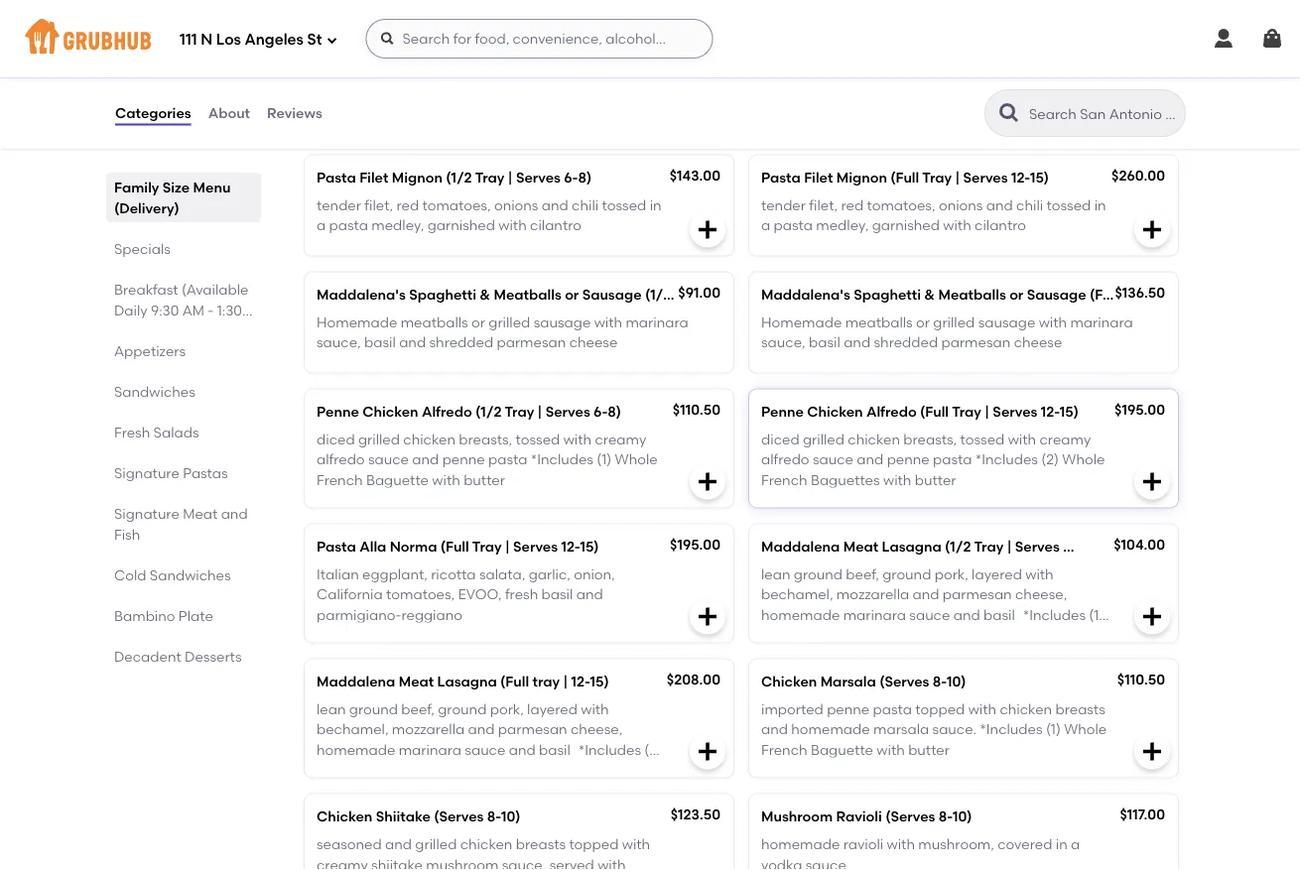 Task type: vqa. For each thing, say whether or not it's contained in the screenshot.
the rightmost Pay
no



Task type: describe. For each thing, give the bounding box(es) containing it.
tray for maddalena meat lasagna (1/2 tray | serves 6-8)
[[974, 538, 1004, 555]]

creamy for (1)
[[595, 431, 646, 448]]

imported
[[761, 701, 823, 718]]

italian eggplant, ricotta salata, garlic, onion, california tomatoes, evoo, fresh basil and parmigiano-reggiano
[[317, 566, 615, 623]]

| for pasta filet mignon (1/2 tray | serves 6-8)
[[508, 169, 513, 186]]

tray for pasta filet mignon (1/2 tray | serves 6-8)
[[475, 169, 505, 186]]

sausage for (1/2
[[534, 314, 591, 331]]

creamy inside seasoned and grilled chicken breasts topped with creamy shiitake mushroom sauce, served wit
[[317, 856, 368, 870]]

sauce inside lean ground beef, ground pork, layered with bechamel, mozzarella and parmesan cheese, homemade marinara sauce and basil *includes (2) whole french baguettes and butter
[[465, 741, 506, 758]]


[[896, 647, 905, 663]]

shiitake
[[376, 808, 431, 825]]


[[878, 647, 892, 663]]

8) for maddalena meat lasagna (1/2 tray | serves 6-8)
[[1077, 538, 1091, 555]]

specials tab
[[114, 238, 253, 259]]

onions for (full
[[939, 197, 983, 214]]

specials
[[114, 240, 171, 257]]

$123.50
[[671, 806, 720, 823]]

tender filet, red tomatoes, onions and chili tossed in a pasta medley, garnished with cilantro for (full
[[761, 197, 1106, 234]]

chicken inside diced grilled chicken breasts, tossed with creamy alfredo sauce and penne pasta *includes (2) whole french baguettes with butter
[[848, 431, 900, 448]]

chili for 15)
[[1016, 197, 1043, 214]]

shredded for maddalena's spaghetti & meatballs or sausage (1/2 tray | serves 6-8)
[[429, 334, 493, 351]]

Search San Antonio Winery Los Angeles search field
[[1027, 104, 1179, 123]]

8) for pasta filet mignon (1/2 tray | serves 6-8)
[[578, 169, 592, 186]]

st
[[307, 31, 322, 49]]

croutons, inside button
[[761, 100, 824, 117]]

$110.50 for imported penne pasta topped with chicken breasts and homemade marsala sauce.  *includes (1) whole french baguette with butter
[[1117, 671, 1165, 688]]

8- for chicken marsala (serves 8-10)
[[933, 673, 947, 690]]

family size menu (delivery)
[[114, 179, 231, 216]]

breasts, for (1/2
[[459, 431, 512, 448]]

diced for diced grilled chicken breasts, tossed with creamy alfredo sauce and penne pasta *includes (2) whole french baguettes with butter
[[761, 431, 799, 448]]

111 n los angeles st
[[180, 31, 322, 49]]

reviews
[[267, 105, 322, 121]]

pasta for pasta filet mignon (1/2 tray | serves 6-8)
[[317, 169, 356, 186]]

baguettes inside lean ground beef, ground pork, layered with bechamel, mozzarella and parmesan cheese, homemade marinara sauce and basil *includes (2) whole french baguettes and butter
[[412, 761, 481, 778]]

signature pastas
[[114, 464, 228, 481]]

fresh
[[505, 586, 538, 603]]

8- for chicken shiitake (serves 8-10)
[[487, 808, 501, 825]]

penne for baguette
[[442, 451, 485, 468]]

1 croutons, from the left
[[317, 100, 379, 117]]

a inside homemade ravioli with mushroom, covered in a vodka sauce
[[1071, 836, 1080, 853]]

los
[[216, 31, 241, 49]]

tender for pasta filet mignon (1/2 tray | serves 6-8)
[[317, 197, 361, 214]]

12- for penne chicken alfredo (full tray | serves 12-15)
[[1041, 403, 1060, 420]]

chicken caesar salad  (small family size | serves 4-6)
[[317, 52, 682, 69]]

chili for 8)
[[572, 197, 599, 214]]

ravioli
[[836, 808, 882, 825]]

sauce inside lean ground beef, ground pork, layered with bechamel, mozzarella and parmesan cheese, homemade marinara sauce and basil *includes (1) whole french baguette and butter             
[[909, 606, 950, 623]]

grilled inside diced grilled chicken breasts, tossed with creamy alfredo sauce and penne pasta *includes (2) whole french baguettes with butter
[[803, 431, 844, 448]]

$97.50
[[678, 50, 720, 67]]

pasta filet mignon (1/2 tray | serves 6-8)
[[317, 169, 592, 186]]

sauce for mushroom ravioli (serves 8-10)
[[806, 856, 846, 870]]

and inside seasoned and grilled chicken breasts topped with creamy shiitake mushroom sauce, served wit
[[385, 836, 412, 853]]

seasoned and grilled chicken breasts topped with creamy shiitake mushroom sauce, served wit
[[317, 836, 650, 870]]

am
[[182, 302, 204, 319]]

$104.00
[[1114, 536, 1165, 553]]

$110.50 for diced grilled chicken breasts, tossed with creamy alfredo sauce and penne pasta *includes (1) whole french baguette with butter
[[673, 401, 720, 418]]

tomatoes, for (full
[[867, 197, 935, 214]]

sandwiches tab
[[114, 381, 253, 402]]

pasta inside the "diced grilled chicken breasts, tossed with creamy alfredo sauce and penne pasta *includes (1) whole french baguette with butter"
[[488, 451, 527, 468]]

vodka
[[761, 856, 802, 870]]

pasta for pasta filet mignon (full tray | serves 12-15)
[[761, 169, 801, 186]]

serves for pasta filet mignon (full tray | serves 12-15)
[[963, 169, 1008, 186]]

reviews button
[[266, 77, 323, 149]]

pastas
[[183, 464, 228, 481]]

breasts inside imported penne pasta topped with chicken breasts and homemade marsala sauce.  *includes (1) whole french baguette with butter
[[1055, 701, 1105, 718]]

breakfast (available daily 9:30 am - 1:30 pm) appetizers
[[114, 281, 249, 359]]

daily
[[114, 302, 148, 319]]

baguette inside imported penne pasta topped with chicken breasts and homemade marsala sauce.  *includes (1) whole french baguette with butter
[[811, 741, 873, 758]]

eggplant,
[[362, 566, 428, 583]]

tray for pasta filet mignon (full tray | serves 12-15)
[[922, 169, 952, 186]]

& for (1/2
[[480, 286, 490, 303]]

french inside diced grilled chicken breasts, tossed with creamy alfredo sauce and penne pasta *includes (2) whole french baguettes with butter
[[761, 471, 807, 488]]

marinara inside lean ground beef, ground pork, layered with bechamel, mozzarella and parmesan cheese, homemade marinara sauce and basil *includes (2) whole french baguettes and butter
[[399, 741, 461, 758]]

4-
[[654, 52, 668, 69]]

pm)
[[114, 323, 140, 339]]

about button
[[207, 77, 251, 149]]

butter inside lean ground beef, ground pork, layered with bechamel, mozzarella and parmesan cheese, homemade marinara sauce and basil *includes (2) whole french baguettes and butter
[[515, 761, 556, 778]]

8) for penne chicken alfredo (1/2 tray | serves 6-8)
[[608, 403, 621, 420]]

(full for and
[[890, 169, 919, 186]]

french inside lean ground beef, ground pork, layered with bechamel, mozzarella and parmesan cheese, homemade marinara sauce and basil *includes (1) whole french baguette and butter             
[[807, 626, 853, 643]]

10) for chicken shiitake (serves 8-10)
[[501, 808, 521, 825]]

-
[[208, 302, 214, 319]]

salads
[[153, 424, 199, 441]]

parmesan inside lean ground beef, ground pork, layered with bechamel, mozzarella and parmesan cheese, homemade marinara sauce and basil *includes (2) whole french baguettes and butter
[[498, 721, 567, 738]]

evoo,
[[458, 586, 502, 603]]

signature meat and fish tab
[[114, 503, 253, 545]]

butter inside diced grilled chicken breasts, tossed with creamy alfredo sauce and penne pasta *includes (2) whole french baguettes with butter
[[915, 471, 956, 488]]

topped inside imported penne pasta topped with chicken breasts and homemade marsala sauce.  *includes (1) whole french baguette with butter
[[915, 701, 965, 718]]

creamy for (2)
[[1040, 431, 1091, 448]]

california
[[317, 586, 383, 603]]

bechamel, for lean ground beef, ground pork, layered with bechamel, mozzarella and parmesan cheese, homemade marinara sauce and basil *includes (2) whole french baguettes and butter
[[317, 721, 389, 738]]

bambino plate tab
[[114, 605, 253, 626]]

onions for (1/2
[[494, 197, 538, 214]]

layered for tray
[[972, 566, 1022, 583]]

(1) inside imported penne pasta topped with chicken breasts and homemade marsala sauce.  *includes (1) whole french baguette with butter
[[1046, 721, 1061, 738]]

maddalena meat lasagna (1/2 tray | serves 6-8)
[[761, 538, 1091, 555]]

6- for penne chicken alfredo (1/2 tray | serves 6-8)
[[594, 403, 608, 420]]

topped inside seasoned and grilled chicken breasts topped with creamy shiitake mushroom sauce, served wit
[[569, 836, 619, 853]]

tomatoes, for (1/2
[[422, 197, 491, 214]]

cheese for (1/2
[[569, 334, 618, 351]]

french inside the "diced grilled chicken breasts, tossed with creamy alfredo sauce and penne pasta *includes (1) whole french baguette with butter"
[[317, 471, 363, 488]]

svg image for penne chicken alfredo (1/2 tray | serves 6-8)
[[696, 470, 719, 494]]

(small
[[472, 52, 515, 69]]

romaine lettuce, shaved parmesan, grilled chicken, croutons, and caesar dressing button
[[749, 38, 1178, 139]]

tray
[[532, 673, 560, 690]]

penne for penne chicken alfredo (1/2 tray | serves 6-8)
[[317, 403, 359, 420]]

desserts
[[185, 648, 242, 665]]

appetizers tab
[[114, 340, 253, 361]]

maddalena meat lasagna (full tray | 12-15)
[[317, 673, 609, 690]]

and inside button
[[827, 100, 854, 117]]

with inside homemade ravioli with mushroom, covered in a vodka sauce
[[887, 836, 915, 853]]

0 vertical spatial family
[[519, 52, 564, 69]]

(1) inside the "diced grilled chicken breasts, tossed with creamy alfredo sauce and penne pasta *includes (1) whole french baguette with butter"
[[597, 451, 612, 468]]

maddalena's spaghetti & meatballs or sausage (full tray | serves 12-15)
[[761, 286, 1248, 303]]

angeles
[[245, 31, 304, 49]]

with inside lean ground beef, ground pork, layered with bechamel, mozzarella and parmesan cheese, homemade marinara sauce and basil *includes (2) whole french baguettes and butter
[[581, 701, 609, 718]]

plate
[[178, 607, 213, 624]]

(serves for with
[[885, 808, 935, 825]]

penne inside imported penne pasta topped with chicken breasts and homemade marsala sauce.  *includes (1) whole french baguette with butter
[[827, 701, 870, 718]]

serves for penne chicken alfredo (1/2 tray | serves 6-8)
[[546, 403, 590, 420]]

caesar down salad
[[413, 100, 462, 117]]

a for pasta filet mignon (full tray | serves 12-15)
[[761, 217, 770, 234]]

(available
[[182, 281, 249, 298]]

pasta inside diced grilled chicken breasts, tossed with creamy alfredo sauce and penne pasta *includes (2) whole french baguettes with butter
[[933, 451, 972, 468]]

bechamel, for lean ground beef, ground pork, layered with bechamel, mozzarella and parmesan cheese, homemade marinara sauce and basil *includes (1) whole french baguette and butter             
[[761, 586, 833, 603]]

parmesan down maddalena's spaghetti & meatballs or sausage (1/2 tray | serves 6-8)
[[497, 334, 566, 351]]

| for penne chicken alfredo (full tray | serves 12-15)
[[985, 403, 989, 420]]

basil inside lean ground beef, ground pork, layered with bechamel, mozzarella and parmesan cheese, homemade marinara sauce and basil *includes (2) whole french baguettes and butter
[[539, 741, 570, 758]]

svg image for $195.00
[[1140, 470, 1164, 494]]

romaine inside button
[[761, 80, 818, 97]]

decadent desserts tab
[[114, 646, 253, 667]]

(1/2 for penne chicken alfredo (1/2 tray | serves 6-8)
[[475, 403, 502, 420]]

chicken for imported penne pasta topped with chicken breasts and homemade marsala sauce.  *includes (1) whole french baguette with butter
[[761, 673, 817, 690]]

*includes inside imported penne pasta topped with chicken breasts and homemade marsala sauce.  *includes (1) whole french baguette with butter
[[980, 721, 1043, 738]]

red for (full
[[841, 197, 863, 214]]

size inside family size menu (delivery)
[[163, 179, 190, 196]]

garnished for (1/2
[[427, 217, 495, 234]]

marinara down $136.50
[[1070, 314, 1133, 331]]

chicken shiitake (serves 8-10)
[[317, 808, 521, 825]]

10) for chicken marsala (serves 8-10)
[[947, 673, 966, 690]]

decadent desserts
[[114, 648, 242, 665]]

grilled inside romaine lettuce, shaved parmesan, grilled chicken, croutons, and caesar dressing button
[[1003, 80, 1045, 97]]

and inside imported penne pasta topped with chicken breasts and homemade marsala sauce.  *includes (1) whole french baguette with butter
[[761, 721, 788, 738]]

serves for pasta alla norma (full tray | serves 12-15)
[[513, 538, 558, 555]]

cold
[[114, 567, 146, 584]]

diced grilled chicken breasts, tossed with creamy alfredo sauce and penne pasta *includes (1) whole french baguette with butter
[[317, 431, 658, 488]]

pasta filet mignon (full tray | serves 12-15)
[[761, 169, 1049, 186]]

cheese for (full
[[1014, 334, 1062, 351]]

breakfast (available daily 9:30 am - 1:30 pm) tab
[[114, 279, 253, 339]]


[[761, 647, 807, 663]]

italian
[[317, 566, 359, 583]]

mushroom,
[[918, 836, 994, 853]]

layered for tray
[[527, 701, 577, 718]]

sandwiches inside tab
[[114, 383, 195, 400]]

in inside homemade ravioli with mushroom, covered in a vodka sauce
[[1056, 836, 1068, 853]]

$91.00
[[678, 284, 720, 301]]

1 romaine lettuce, shaved parmesan, grilled chicken, croutons, and caesar dressing from the left
[[317, 80, 659, 117]]

filet for pasta filet mignon (full tray | serves 12-15)
[[804, 169, 833, 186]]

medley, for (1/2
[[371, 217, 424, 234]]

1 dressing from the left
[[466, 100, 522, 117]]

mushroom ravioli (serves 8-10)
[[761, 808, 972, 825]]

6)
[[668, 52, 682, 69]]

svg image for $104.00
[[1140, 605, 1164, 629]]

parmigiano-
[[317, 606, 401, 623]]

tomatoes, inside italian eggplant, ricotta salata, garlic, onion, california tomatoes, evoo, fresh basil and parmigiano-reggiano
[[386, 586, 455, 603]]

baguette inside lean ground beef, ground pork, layered with bechamel, mozzarella and parmesan cheese, homemade marinara sauce and basil *includes (1) whole french baguette and butter             
[[857, 626, 919, 643]]

cilantro for 12-
[[975, 217, 1026, 234]]

penne chicken alfredo (full tray | serves 12-15)
[[761, 403, 1079, 420]]


[[1015, 626, 1061, 643]]

maddalena for maddalena meat lasagna (full tray | 12-15)
[[317, 673, 395, 690]]

sauce, inside seasoned and grilled chicken breasts topped with creamy shiitake mushroom sauce, served wit
[[502, 856, 546, 870]]

signature meat and fish
[[114, 505, 248, 543]]

0 vertical spatial size
[[567, 52, 594, 69]]

(delivery)
[[114, 199, 179, 216]]

medley, for (full
[[816, 217, 869, 234]]

a for pasta filet mignon (1/2 tray | serves 6-8)
[[317, 217, 326, 234]]

categories button
[[114, 77, 192, 149]]

$260.00
[[1112, 167, 1165, 184]]

(2) inside diced grilled chicken breasts, tossed with creamy alfredo sauce and penne pasta *includes (2) whole french baguettes with butter
[[1041, 451, 1059, 468]]

served
[[549, 856, 594, 870]]

chicken for seasoned and grilled chicken breasts topped with creamy shiitake mushroom sauce, served wit
[[317, 808, 372, 825]]

parmesan inside lean ground beef, ground pork, layered with bechamel, mozzarella and parmesan cheese, homemade marinara sauce and basil *includes (1) whole french baguette and butter             
[[943, 586, 1012, 603]]

diced grilled chicken breasts, tossed with creamy alfredo sauce and penne pasta *includes (2) whole french baguettes with butter
[[761, 431, 1105, 488]]

lean for lean ground beef, ground pork, layered with bechamel, mozzarella and parmesan cheese, homemade marinara sauce and basil *includes (1) whole french baguette and butter             
[[761, 566, 790, 583]]

seasoned
[[317, 836, 382, 853]]

chicken inside imported penne pasta topped with chicken breasts and homemade marsala sauce.  *includes (1) whole french baguette with butter
[[1000, 701, 1052, 718]]

appetizers
[[114, 342, 186, 359]]

parmesan, inside button
[[927, 80, 1000, 97]]

norma
[[390, 538, 437, 555]]

svg image for $110.50
[[1140, 740, 1164, 764]]

covered
[[998, 836, 1052, 853]]

sandwiches inside tab
[[150, 567, 231, 584]]

lean ground beef, ground pork, layered with bechamel, mozzarella and parmesan cheese, homemade marinara sauce and basil *includes (1) whole french baguette and butter             
[[761, 566, 1104, 663]]

svg image for romaine lettuce, shaved parmesan, grilled chicken, croutons, and caesar dressing
[[1140, 101, 1164, 125]]

homemade for maddalena's spaghetti & meatballs or sausage (full tray | serves 12-15)
[[761, 314, 842, 331]]

whole inside the "diced grilled chicken breasts, tossed with creamy alfredo sauce and penne pasta *includes (1) whole french baguette with butter"
[[615, 451, 658, 468]]

10) for mushroom ravioli (serves 8-10)
[[953, 808, 972, 825]]

pork, for (1/2
[[935, 566, 968, 583]]

cold sandwiches
[[114, 567, 231, 584]]

lasagna for (full
[[437, 673, 497, 690]]

tossed inside the "diced grilled chicken breasts, tossed with creamy alfredo sauce and penne pasta *includes (1) whole french baguette with butter"
[[516, 431, 560, 448]]

penne for penne chicken alfredo (full tray | serves 12-15)
[[761, 403, 804, 420]]

reggiano
[[401, 606, 462, 623]]

meatballs for (1/2
[[494, 286, 561, 303]]

6- for maddalena meat lasagna (1/2 tray | serves 6-8)
[[1063, 538, 1077, 555]]

imported penne pasta topped with chicken breasts and homemade marsala sauce.  *includes (1) whole french baguette with butter
[[761, 701, 1107, 758]]

whole inside diced grilled chicken breasts, tossed with creamy alfredo sauce and penne pasta *includes (2) whole french baguettes with butter
[[1062, 451, 1105, 468]]



Task type: locate. For each thing, give the bounding box(es) containing it.
size left 4-
[[567, 52, 594, 69]]

1 horizontal spatial cheese
[[1014, 334, 1062, 351]]

1 vertical spatial $195.00
[[670, 536, 720, 553]]

&
[[480, 286, 490, 303], [924, 286, 935, 303]]

penne inside the "diced grilled chicken breasts, tossed with creamy alfredo sauce and penne pasta *includes (1) whole french baguette with butter"
[[442, 451, 485, 468]]

lean for lean ground beef, ground pork, layered with bechamel, mozzarella and parmesan cheese, homemade marinara sauce and basil *includes (2) whole french baguettes and butter
[[317, 701, 346, 718]]

layered inside lean ground beef, ground pork, layered with bechamel, mozzarella and parmesan cheese, homemade marinara sauce and basil *includes (2) whole french baguettes and butter
[[527, 701, 577, 718]]

(1/2
[[446, 169, 472, 186], [645, 286, 671, 303], [475, 403, 502, 420], [945, 538, 971, 555]]

meatballs for maddalena's spaghetti & meatballs or sausage (full tray | serves 12-15)
[[845, 314, 913, 331]]

2 sausage from the left
[[1027, 286, 1086, 303]]

pasta right $143.00
[[761, 169, 801, 186]]

beef, down maddalena meat lasagna (1/2 tray | serves 6-8)
[[846, 566, 879, 583]]

2 homemade from the left
[[761, 314, 842, 331]]

basil inside lean ground beef, ground pork, layered with bechamel, mozzarella and parmesan cheese, homemade marinara sauce and basil *includes (1) whole french baguette and butter             
[[984, 606, 1015, 623]]

1 vertical spatial pork,
[[490, 701, 524, 718]]

1 horizontal spatial spaghetti
[[854, 286, 921, 303]]

layered inside lean ground beef, ground pork, layered with bechamel, mozzarella and parmesan cheese, homemade marinara sauce and basil *includes (1) whole french baguette and butter             
[[972, 566, 1022, 583]]

tray for penne chicken alfredo (1/2 tray | serves 6-8)
[[505, 403, 534, 420]]

0 horizontal spatial creamy
[[317, 856, 368, 870]]

2 filet from the left
[[804, 169, 833, 186]]

1 horizontal spatial medley,
[[816, 217, 869, 234]]

1 horizontal spatial pork,
[[935, 566, 968, 583]]

1 horizontal spatial diced
[[761, 431, 799, 448]]

8- up imported penne pasta topped with chicken breasts and homemade marsala sauce.  *includes (1) whole french baguette with butter
[[933, 673, 947, 690]]

cheese down maddalena's spaghetti & meatballs or sausage (1/2 tray | serves 6-8)
[[569, 334, 618, 351]]

caesar inside button
[[857, 100, 907, 117]]

pasta up italian
[[317, 538, 356, 555]]

mushroom
[[426, 856, 499, 870]]

(serves down 
[[879, 673, 929, 690]]

main navigation navigation
[[0, 0, 1300, 77]]

0 vertical spatial $195.00
[[1115, 401, 1165, 418]]

penne down penne chicken alfredo (full tray | serves 12-15) at top
[[887, 451, 930, 468]]

tender filet, red tomatoes, onions and chili tossed in a pasta medley, garnished with cilantro down pasta filet mignon (1/2 tray | serves 6-8)
[[317, 197, 662, 234]]

6- for pasta filet mignon (1/2 tray | serves 6-8)
[[564, 169, 578, 186]]

2 meatballs from the left
[[845, 314, 913, 331]]

$208.00
[[667, 671, 720, 688]]

0 horizontal spatial filet
[[359, 169, 388, 186]]

caesar
[[376, 52, 426, 69], [413, 100, 462, 117], [857, 100, 907, 117]]

meatballs for (full
[[938, 286, 1006, 303]]

0 vertical spatial beef,
[[846, 566, 879, 583]]

cilantro up maddalena's spaghetti & meatballs or sausage (1/2 tray | serves 6-8)
[[530, 217, 582, 234]]

parmesan down maddalena meat lasagna (1/2 tray | serves 6-8)
[[943, 586, 1012, 603]]

homemade meatballs or grilled sausage with marinara sauce, basil and shredded parmesan cheese
[[317, 314, 688, 351], [761, 314, 1133, 351]]

1 horizontal spatial topped
[[915, 701, 965, 718]]

croutons,
[[317, 100, 379, 117], [761, 100, 824, 117]]

cilantro up maddalena's spaghetti & meatballs or sausage (full tray | serves 12-15)
[[975, 217, 1026, 234]]

0 vertical spatial mozzarella
[[836, 586, 909, 603]]

1 signature from the top
[[114, 464, 179, 481]]

beef, for baguettes
[[401, 701, 435, 718]]

0 horizontal spatial maddalena
[[317, 673, 395, 690]]

2 vertical spatial meat
[[399, 673, 434, 690]]

0 horizontal spatial bechamel,
[[317, 721, 389, 738]]

salad
[[429, 52, 469, 69]]

1 vertical spatial cheese,
[[571, 721, 623, 738]]

lasagna up lean ground beef, ground pork, layered with bechamel, mozzarella and parmesan cheese, homemade marinara sauce and basil *includes (1) whole french baguette and butter             
[[882, 538, 942, 555]]

(2)
[[1041, 451, 1059, 468], [644, 741, 662, 758]]

2 tender filet, red tomatoes, onions and chili tossed in a pasta medley, garnished with cilantro from the left
[[761, 197, 1106, 234]]

baguette up norma
[[366, 471, 429, 488]]

2 diced from the left
[[761, 431, 799, 448]]

signature down fresh salads
[[114, 464, 179, 481]]

meat
[[183, 505, 218, 522], [843, 538, 879, 555], [399, 673, 434, 690]]

pork, inside lean ground beef, ground pork, layered with bechamel, mozzarella and parmesan cheese, homemade marinara sauce and basil *includes (1) whole french baguette and butter             
[[935, 566, 968, 583]]

111
[[180, 31, 197, 49]]

maddalena for maddalena meat lasagna (1/2 tray | serves 6-8)
[[761, 538, 840, 555]]

lettuce, inside button
[[821, 80, 872, 97]]

1 shaved from the left
[[430, 80, 479, 97]]

1 & from the left
[[480, 286, 490, 303]]

2 shredded from the left
[[874, 334, 938, 351]]

and inside the "diced grilled chicken breasts, tossed with creamy alfredo sauce and penne pasta *includes (1) whole french baguette with butter"
[[412, 451, 439, 468]]

chicken inside seasoned and grilled chicken breasts topped with creamy shiitake mushroom sauce, served wit
[[460, 836, 512, 853]]

with inside lean ground beef, ground pork, layered with bechamel, mozzarella and parmesan cheese, homemade marinara sauce and basil *includes (1) whole french baguette and butter             
[[1025, 566, 1054, 583]]

1 horizontal spatial beef,
[[846, 566, 879, 583]]

spaghetti
[[409, 286, 476, 303], [854, 286, 921, 303]]

alfredo up the "diced grilled chicken breasts, tossed with creamy alfredo sauce and penne pasta *includes (1) whole french baguette with butter"
[[422, 403, 472, 420]]

spaghetti for maddalena's spaghetti & meatballs or sausage (1/2 tray | serves 6-8)
[[409, 286, 476, 303]]

1 vertical spatial lean
[[317, 701, 346, 718]]

tender filet, red tomatoes, onions and chili tossed in a pasta medley, garnished with cilantro down pasta filet mignon (full tray | serves 12-15) at the right of page
[[761, 197, 1106, 234]]

cheese, inside lean ground beef, ground pork, layered with bechamel, mozzarella and parmesan cheese, homemade marinara sauce and basil *includes (1) whole french baguette and butter             
[[1015, 586, 1067, 603]]

1:30
[[217, 302, 242, 319]]

topped up sauce.
[[915, 701, 965, 718]]

parmesan
[[497, 334, 566, 351], [941, 334, 1011, 351], [943, 586, 1012, 603], [498, 721, 567, 738]]

meatballs for maddalena's spaghetti & meatballs or sausage (1/2 tray | serves 6-8)
[[401, 314, 468, 331]]

0 horizontal spatial homemade meatballs or grilled sausage with marinara sauce, basil and shredded parmesan cheese
[[317, 314, 688, 351]]

meatballs up penne chicken alfredo (1/2 tray | serves 6-8) on the left top of page
[[401, 314, 468, 331]]

1 horizontal spatial a
[[761, 217, 770, 234]]

1 sausage from the left
[[582, 286, 642, 303]]

sauce for penne chicken alfredo (1/2 tray | serves 6-8)
[[368, 451, 409, 468]]

1 red from the left
[[396, 197, 419, 214]]

sandwiches up plate in the left bottom of the page
[[150, 567, 231, 584]]

1 garnished from the left
[[427, 217, 495, 234]]

(serves up homemade ravioli with mushroom, covered in a vodka sauce
[[885, 808, 935, 825]]

1 romaine from the left
[[317, 80, 373, 97]]

lean down the parmigiano-
[[317, 701, 346, 718]]

homemade
[[761, 606, 840, 623], [791, 721, 870, 738], [317, 741, 395, 758], [761, 836, 840, 853]]

1 horizontal spatial cheese,
[[1015, 586, 1067, 603]]

french inside lean ground beef, ground pork, layered with bechamel, mozzarella and parmesan cheese, homemade marinara sauce and basil *includes (2) whole french baguettes and butter
[[363, 761, 409, 778]]

garnished
[[427, 217, 495, 234], [872, 217, 940, 234]]

breasts, down penne chicken alfredo (1/2 tray | serves 6-8) on the left top of page
[[459, 431, 512, 448]]

chicken, down 4-
[[604, 80, 659, 97]]

1 sausage from the left
[[534, 314, 591, 331]]

meat down pastas on the bottom left
[[183, 505, 218, 522]]

$195.00 for italian eggplant, ricotta salata, garlic, onion, california tomatoes, evoo, fresh basil and parmigiano-reggiano
[[670, 536, 720, 553]]

fish
[[114, 526, 140, 543]]

onions down pasta filet mignon (1/2 tray | serves 6-8)
[[494, 197, 538, 214]]

1 vertical spatial breasts
[[516, 836, 566, 853]]

homemade up vodka
[[761, 836, 840, 853]]

*includes
[[1018, 606, 1086, 623], [574, 741, 641, 758]]

mozzarella for baguettes
[[392, 721, 465, 738]]

| for pasta filet mignon (full tray | serves 12-15)
[[955, 169, 960, 186]]

lean ground beef, ground pork, layered with bechamel, mozzarella and parmesan cheese, homemade marinara sauce and basil *includes (2) whole french baguettes and butter
[[317, 701, 662, 778]]

serves
[[606, 52, 650, 69], [516, 169, 561, 186], [963, 169, 1008, 186], [715, 286, 760, 303], [1162, 286, 1207, 303], [546, 403, 590, 420], [993, 403, 1037, 420], [513, 538, 558, 555], [1015, 538, 1060, 555]]

1 shredded from the left
[[429, 334, 493, 351]]

meat for lean ground beef, ground pork, layered with bechamel, mozzarella and parmesan cheese, homemade marinara sauce and basil *includes (2) whole french baguettes and butter
[[399, 673, 434, 690]]

romaine
[[317, 80, 373, 97], [761, 80, 818, 97]]

*includes for (1)
[[531, 451, 593, 468]]

1 alfredo from the left
[[422, 403, 472, 420]]

chicken down 
[[1000, 701, 1052, 718]]

sausage left $136.50
[[1027, 286, 1086, 303]]

*includes inside the "diced grilled chicken breasts, tossed with creamy alfredo sauce and penne pasta *includes (1) whole french baguette with butter"
[[531, 451, 593, 468]]

breakfast
[[114, 281, 178, 298]]

0 horizontal spatial filet,
[[365, 197, 393, 214]]

10) up seasoned and grilled chicken breasts topped with creamy shiitake mushroom sauce, served wit
[[501, 808, 521, 825]]

whole inside lean ground beef, ground pork, layered with bechamel, mozzarella and parmesan cheese, homemade marinara sauce and basil *includes (1) whole french baguette and butter             
[[761, 626, 804, 643]]

red down pasta filet mignon (1/2 tray | serves 6-8)
[[396, 197, 419, 214]]

1 vertical spatial $110.50
[[1117, 671, 1165, 688]]

lasagna up lean ground beef, ground pork, layered with bechamel, mozzarella and parmesan cheese, homemade marinara sauce and basil *includes (2) whole french baguettes and butter
[[437, 673, 497, 690]]

2 horizontal spatial a
[[1071, 836, 1080, 853]]

sausage
[[582, 286, 642, 303], [1027, 286, 1086, 303]]

meat down reggiano
[[399, 673, 434, 690]]

cheese down maddalena's spaghetti & meatballs or sausage (full tray | serves 12-15)
[[1014, 334, 1062, 351]]

homemade meatballs or grilled sausage with marinara sauce, basil and shredded parmesan cheese down maddalena's spaghetti & meatballs or sausage (full tray | serves 12-15)
[[761, 314, 1133, 351]]

sausage for (1/2
[[582, 286, 642, 303]]

*includes inside lean ground beef, ground pork, layered with bechamel, mozzarella and parmesan cheese, homemade marinara sauce and basil *includes (1) whole french baguette and butter             
[[1018, 606, 1086, 623]]

pasta
[[329, 217, 368, 234], [774, 217, 813, 234], [488, 451, 527, 468], [933, 451, 972, 468], [873, 701, 912, 718]]

2 alfredo from the left
[[866, 403, 917, 420]]

beef, inside lean ground beef, ground pork, layered with bechamel, mozzarella and parmesan cheese, homemade marinara sauce and basil *includes (1) whole french baguette and butter             
[[846, 566, 879, 583]]

filet, down pasta filet mignon (1/2 tray | serves 6-8)
[[365, 197, 393, 214]]

1 horizontal spatial (1)
[[1046, 721, 1061, 738]]

0 horizontal spatial topped
[[569, 836, 619, 853]]

0 horizontal spatial maddalena's
[[317, 286, 406, 303]]

1 chili from the left
[[572, 197, 599, 214]]

butter up maddalena meat lasagna (1/2 tray | serves 6-8)
[[915, 471, 956, 488]]

french
[[317, 471, 363, 488], [761, 471, 807, 488], [807, 626, 853, 643], [761, 741, 807, 758], [363, 761, 409, 778]]

marsala
[[873, 721, 929, 738]]

bambino plate
[[114, 607, 213, 624]]

(full for onion,
[[440, 538, 469, 555]]

0 horizontal spatial shredded
[[429, 334, 493, 351]]

*includes for (2)
[[975, 451, 1038, 468]]

lasagna for (1/2
[[882, 538, 942, 555]]

mignon
[[392, 169, 443, 186], [836, 169, 887, 186]]

2 shaved from the left
[[875, 80, 924, 97]]

cheese, for 12-
[[571, 721, 623, 738]]

tossed inside diced grilled chicken breasts, tossed with creamy alfredo sauce and penne pasta *includes (2) whole french baguettes with butter
[[960, 431, 1005, 448]]

2 maddalena's from the left
[[761, 286, 850, 303]]

1 medley, from the left
[[371, 217, 424, 234]]

2 onions from the left
[[939, 197, 983, 214]]

parmesan, up search icon
[[927, 80, 1000, 97]]

pasta for pasta alla norma (full tray | serves 12-15)
[[317, 538, 356, 555]]

meat inside signature meat and fish
[[183, 505, 218, 522]]

2 croutons, from the left
[[761, 100, 824, 117]]

meatballs
[[494, 286, 561, 303], [938, 286, 1006, 303]]

onion,
[[574, 566, 615, 583]]

sausage down maddalena's spaghetti & meatballs or sausage (1/2 tray | serves 6-8)
[[534, 314, 591, 331]]

0 vertical spatial bechamel,
[[761, 586, 833, 603]]

family up (delivery)
[[114, 179, 159, 196]]

1 homemade from the left
[[317, 314, 397, 331]]

(1) inside lean ground beef, ground pork, layered with bechamel, mozzarella and parmesan cheese, homemade marinara sauce and basil *includes (1) whole french baguette and butter             
[[1089, 606, 1104, 623]]

butter inside the "diced grilled chicken breasts, tossed with creamy alfredo sauce and penne pasta *includes (1) whole french baguette with butter"
[[464, 471, 505, 488]]

pasta inside imported penne pasta topped with chicken breasts and homemade marsala sauce.  *includes (1) whole french baguette with butter
[[873, 701, 912, 718]]

pork, down maddalena meat lasagna (full tray | 12-15)
[[490, 701, 524, 718]]

1 vertical spatial baguette
[[857, 626, 919, 643]]

sauce
[[368, 451, 409, 468], [813, 451, 853, 468], [909, 606, 950, 623], [465, 741, 506, 758], [806, 856, 846, 870]]

serves for maddalena meat lasagna (1/2 tray | serves 6-8)
[[1015, 538, 1060, 555]]

0 horizontal spatial beef,
[[401, 701, 435, 718]]

0 horizontal spatial lettuce,
[[376, 80, 427, 97]]

family right (small at the left
[[519, 52, 564, 69]]

1 horizontal spatial penne
[[827, 701, 870, 718]]

2 mignon from the left
[[836, 169, 887, 186]]

lean inside lean ground beef, ground pork, layered with bechamel, mozzarella and parmesan cheese, homemade marinara sauce and basil *includes (2) whole french baguettes and butter
[[317, 701, 346, 718]]

0 horizontal spatial mignon
[[392, 169, 443, 186]]

pasta alla norma (full tray | serves 12-15)
[[317, 538, 599, 555]]

1 horizontal spatial breasts,
[[903, 431, 957, 448]]

(full for layered
[[500, 673, 529, 690]]

tray for pasta alla norma (full tray | serves 12-15)
[[472, 538, 502, 555]]

8- up seasoned and grilled chicken breasts topped with creamy shiitake mushroom sauce, served wit
[[487, 808, 501, 825]]

caesar left salad
[[376, 52, 426, 69]]

chili up maddalena's spaghetti & meatballs or sausage (full tray | serves 12-15)
[[1016, 197, 1043, 214]]

romaine lettuce, shaved parmesan, grilled chicken, croutons, and caesar dressing inside button
[[761, 80, 1104, 117]]

1 vertical spatial (2)
[[644, 741, 662, 758]]

tray
[[475, 169, 505, 186], [922, 169, 952, 186], [674, 286, 704, 303], [1121, 286, 1151, 303], [505, 403, 534, 420], [952, 403, 981, 420], [472, 538, 502, 555], [974, 538, 1004, 555]]

2 vertical spatial baguette
[[811, 741, 873, 758]]

pork,
[[935, 566, 968, 583], [490, 701, 524, 718]]

family size menu (delivery) tab
[[114, 177, 253, 218]]

parmesan down tray
[[498, 721, 567, 738]]

1 filet from the left
[[359, 169, 388, 186]]

diced inside the "diced grilled chicken breasts, tossed with creamy alfredo sauce and penne pasta *includes (1) whole french baguette with butter"
[[317, 431, 355, 448]]

0 vertical spatial sandwiches
[[114, 383, 195, 400]]

butter
[[464, 471, 505, 488], [915, 471, 956, 488], [953, 626, 994, 643], [908, 741, 950, 758], [515, 761, 556, 778]]

1 horizontal spatial croutons,
[[761, 100, 824, 117]]

alfredo
[[422, 403, 472, 420], [866, 403, 917, 420]]

0 horizontal spatial penne
[[317, 403, 359, 420]]

1 horizontal spatial dressing
[[910, 100, 967, 117]]

homemade inside homemade ravioli with mushroom, covered in a vodka sauce
[[761, 836, 840, 853]]

or
[[565, 286, 579, 303], [1009, 286, 1023, 303], [471, 314, 485, 331], [916, 314, 930, 331]]

1 alfredo from the left
[[317, 451, 365, 468]]

signature for signature meat and fish
[[114, 505, 179, 522]]

0 horizontal spatial tender filet, red tomatoes, onions and chili tossed in a pasta medley, garnished with cilantro
[[317, 197, 662, 234]]

spaghetti for maddalena's spaghetti & meatballs or sausage (full tray | serves 12-15)
[[854, 286, 921, 303]]

mozzarella up 
[[836, 586, 909, 603]]

sausage for (full
[[1027, 286, 1086, 303]]

$195.00 for diced grilled chicken breasts, tossed with creamy alfredo sauce and penne pasta *includes (2) whole french baguettes with butter
[[1115, 401, 1165, 418]]

pork, inside lean ground beef, ground pork, layered with bechamel, mozzarella and parmesan cheese, homemade marinara sauce and basil *includes (2) whole french baguettes and butter
[[490, 701, 524, 718]]

(serves for pasta
[[879, 673, 929, 690]]

shaved inside button
[[875, 80, 924, 97]]

0 horizontal spatial alfredo
[[317, 451, 365, 468]]

| for maddalena meat lasagna (1/2 tray | serves 6-8)
[[1007, 538, 1012, 555]]

0 vertical spatial layered
[[972, 566, 1022, 583]]

1 breasts, from the left
[[459, 431, 512, 448]]

medley,
[[371, 217, 424, 234], [816, 217, 869, 234]]

tomatoes, up reggiano
[[386, 586, 455, 603]]

marinara down "$91.00"
[[626, 314, 688, 331]]

salata,
[[479, 566, 525, 583]]

0 vertical spatial signature
[[114, 464, 179, 481]]

1 horizontal spatial red
[[841, 197, 863, 214]]

tender filet, red tomatoes, onions and chili tossed in a pasta medley, garnished with cilantro
[[317, 197, 662, 234], [761, 197, 1106, 234]]

(serves for grilled
[[434, 808, 484, 825]]

baguettes inside diced grilled chicken breasts, tossed with creamy alfredo sauce and penne pasta *includes (2) whole french baguettes with butter
[[811, 471, 880, 488]]

1 vertical spatial layered
[[527, 701, 577, 718]]

8)
[[578, 169, 592, 186], [777, 286, 791, 303], [608, 403, 621, 420], [1077, 538, 1091, 555]]

topped up "served"
[[569, 836, 619, 853]]

cheese, for serves
[[1015, 586, 1067, 603]]

tender filet, red tomatoes, onions and chili tossed in a pasta medley, garnished with cilantro for (1/2
[[317, 197, 662, 234]]

layered up 
[[972, 566, 1022, 583]]

red for (1/2
[[396, 197, 419, 214]]

2 penne from the left
[[761, 403, 804, 420]]

12- for pasta alla norma (full tray | serves 12-15)
[[561, 538, 580, 555]]

10) up mushroom,
[[953, 808, 972, 825]]

size
[[567, 52, 594, 69], [163, 179, 190, 196]]

2 lettuce, from the left
[[821, 80, 872, 97]]


[[811, 647, 829, 663]]

signature up fish
[[114, 505, 179, 522]]

2 garnished from the left
[[872, 217, 940, 234]]

creamy inside the "diced grilled chicken breasts, tossed with creamy alfredo sauce and penne pasta *includes (1) whole french baguette with butter"
[[595, 431, 646, 448]]

alfredo for baguettes
[[761, 451, 809, 468]]

breasts down 
[[1055, 701, 1105, 718]]

1 vertical spatial bechamel,
[[317, 721, 389, 738]]

whole inside imported penne pasta topped with chicken breasts and homemade marsala sauce.  *includes (1) whole french baguette with butter
[[1064, 721, 1107, 738]]

9:30
[[151, 302, 179, 319]]

bechamel, inside lean ground beef, ground pork, layered with bechamel, mozzarella and parmesan cheese, homemade marinara sauce and basil *includes (2) whole french baguettes and butter
[[317, 721, 389, 738]]

medley, down pasta filet mignon (full tray | serves 12-15) at the right of page
[[816, 217, 869, 234]]

2 homemade meatballs or grilled sausage with marinara sauce, basil and shredded parmesan cheese from the left
[[761, 314, 1133, 351]]

whole
[[615, 451, 658, 468], [1062, 451, 1105, 468], [761, 626, 804, 643], [1064, 721, 1107, 738], [317, 761, 359, 778]]

2 alfredo from the left
[[761, 451, 809, 468]]

homemade meatballs or grilled sausage with marinara sauce, basil and shredded parmesan cheese for (full
[[761, 314, 1133, 351]]

size left menu
[[163, 179, 190, 196]]

lean up 
[[761, 566, 790, 583]]

0 horizontal spatial baguettes
[[412, 761, 481, 778]]

filet for pasta filet mignon (1/2 tray | serves 6-8)
[[359, 169, 388, 186]]

2 spaghetti from the left
[[854, 286, 921, 303]]

fresh salads tab
[[114, 422, 253, 443]]

1 horizontal spatial lasagna
[[882, 538, 942, 555]]

search icon image
[[997, 101, 1021, 125]]

1 penne from the left
[[317, 403, 359, 420]]

homemade up the shiitake
[[317, 741, 395, 758]]

breasts, inside diced grilled chicken breasts, tossed with creamy alfredo sauce and penne pasta *includes (2) whole french baguettes with butter
[[903, 431, 957, 448]]

1 maddalena's from the left
[[317, 286, 406, 303]]

1 parmesan, from the left
[[482, 80, 555, 97]]

and inside italian eggplant, ricotta salata, garlic, onion, california tomatoes, evoo, fresh basil and parmigiano-reggiano
[[576, 586, 603, 603]]

breasts, for (full
[[903, 431, 957, 448]]

n
[[201, 31, 213, 49]]

butter inside lean ground beef, ground pork, layered with bechamel, mozzarella and parmesan cheese, homemade marinara sauce and basil *includes (1) whole french baguette and butter             
[[953, 626, 994, 643]]

2 cheese from the left
[[1014, 334, 1062, 351]]

1 mignon from the left
[[392, 169, 443, 186]]

0 horizontal spatial (1)
[[597, 451, 612, 468]]

sausage for (full
[[978, 314, 1035, 331]]

onions
[[494, 197, 538, 214], [939, 197, 983, 214]]

svg image for pasta filet mignon (full tray | serves 12-15)
[[1140, 218, 1164, 242]]

0 horizontal spatial $110.50
[[673, 401, 720, 418]]

shaved up pasta filet mignon (full tray | serves 12-15) at the right of page
[[875, 80, 924, 97]]

2 sausage from the left
[[978, 314, 1035, 331]]

2 red from the left
[[841, 197, 863, 214]]

10) up sauce.
[[947, 673, 966, 690]]

cheese, inside lean ground beef, ground pork, layered with bechamel, mozzarella and parmesan cheese, homemade marinara sauce and basil *includes (2) whole french baguettes and butter
[[571, 721, 623, 738]]

homemade meatballs or grilled sausage with marinara sauce, basil and shredded parmesan cheese for (1/2
[[317, 314, 688, 351]]

$117.00
[[1120, 806, 1165, 823]]

baguette inside the "diced grilled chicken breasts, tossed with creamy alfredo sauce and penne pasta *includes (1) whole french baguette with butter"
[[366, 471, 429, 488]]

0 horizontal spatial meat
[[183, 505, 218, 522]]

1 horizontal spatial creamy
[[595, 431, 646, 448]]

1 tender from the left
[[317, 197, 361, 214]]

butter left 
[[953, 626, 994, 643]]

ricotta
[[431, 566, 476, 583]]

0 vertical spatial breasts
[[1055, 701, 1105, 718]]

1 meatballs from the left
[[494, 286, 561, 303]]

shiitake
[[371, 856, 423, 870]]

and inside diced grilled chicken breasts, tossed with creamy alfredo sauce and penne pasta *includes (2) whole french baguettes with butter
[[857, 451, 884, 468]]

12-
[[1011, 169, 1030, 186], [1210, 286, 1229, 303], [1041, 403, 1060, 420], [561, 538, 580, 555], [571, 673, 590, 690]]

2 signature from the top
[[114, 505, 179, 522]]

0 horizontal spatial alfredo
[[422, 403, 472, 420]]

chicken, up search san antonio winery los angeles search field
[[1048, 80, 1104, 97]]

baguette down marsala
[[811, 741, 873, 758]]

whole inside lean ground beef, ground pork, layered with bechamel, mozzarella and parmesan cheese, homemade marinara sauce and basil *includes (2) whole french baguettes and butter
[[317, 761, 359, 778]]

0 vertical spatial baguettes
[[811, 471, 880, 488]]

1 horizontal spatial penne
[[761, 403, 804, 420]]

homemade meatballs or grilled sausage with marinara sauce, basil and shredded parmesan cheese down maddalena's spaghetti & meatballs or sausage (1/2 tray | serves 6-8)
[[317, 314, 688, 351]]

alfredo for (full
[[866, 403, 917, 420]]

2 dressing from the left
[[910, 100, 967, 117]]

tray for penne chicken alfredo (full tray | serves 12-15)
[[952, 403, 981, 420]]

1 vertical spatial mozzarella
[[392, 721, 465, 738]]

1 onions from the left
[[494, 197, 538, 214]]

ravioli
[[843, 836, 883, 853]]

1 diced from the left
[[317, 431, 355, 448]]

& for (full
[[924, 286, 935, 303]]

parmesan, down chicken caesar salad  (small family size | serves 4-6)
[[482, 80, 555, 97]]

1 vertical spatial topped
[[569, 836, 619, 853]]

$136.50
[[1115, 284, 1165, 301]]

marinara up chicken shiitake (serves 8-10)
[[399, 741, 461, 758]]

marinara inside lean ground beef, ground pork, layered with bechamel, mozzarella and parmesan cheese, homemade marinara sauce and basil *includes (1) whole french baguette and butter             
[[843, 606, 906, 623]]

maddalena's for maddalena's spaghetti & meatballs or sausage (full tray | serves 12-15)
[[761, 286, 850, 303]]

1 horizontal spatial (2)
[[1041, 451, 1059, 468]]

butter down sauce.
[[908, 741, 950, 758]]

bambino
[[114, 607, 175, 624]]

|
[[598, 52, 602, 69], [508, 169, 513, 186], [955, 169, 960, 186], [707, 286, 712, 303], [1154, 286, 1159, 303], [537, 403, 542, 420], [985, 403, 989, 420], [505, 538, 510, 555], [1007, 538, 1012, 555], [563, 673, 568, 690]]

*includes inside diced grilled chicken breasts, tossed with creamy alfredo sauce and penne pasta *includes (2) whole french baguettes with butter
[[975, 451, 1038, 468]]

0 vertical spatial maddalena
[[761, 538, 840, 555]]

1 lettuce, from the left
[[376, 80, 427, 97]]

shaved
[[430, 80, 479, 97], [875, 80, 924, 97]]

2 breasts, from the left
[[903, 431, 957, 448]]

1 horizontal spatial bechamel,
[[761, 586, 833, 603]]

chicken inside the "diced grilled chicken breasts, tossed with creamy alfredo sauce and penne pasta *includes (1) whole french baguette with butter"
[[403, 431, 455, 448]]

2 chili from the left
[[1016, 197, 1043, 214]]

mozzarella inside lean ground beef, ground pork, layered with bechamel, mozzarella and parmesan cheese, homemade marinara sauce and basil *includes (1) whole french baguette and butter             
[[836, 586, 909, 603]]

2 filet, from the left
[[809, 197, 838, 214]]

15) for diced grilled chicken breasts, tossed with creamy alfredo sauce and penne pasta *includes (2) whole french baguettes with butter
[[1060, 403, 1079, 420]]

layered down tray
[[527, 701, 577, 718]]

dressing left search icon
[[910, 100, 967, 117]]

mignon for (full
[[836, 169, 887, 186]]

1 tender filet, red tomatoes, onions and chili tossed in a pasta medley, garnished with cilantro from the left
[[317, 197, 662, 234]]

svg image for pasta filet mignon (1/2 tray | serves 6-8)
[[696, 218, 719, 242]]

sauce, for maddalena's spaghetti & meatballs or sausage (1/2 tray | serves 6-8)
[[317, 334, 361, 351]]

diced inside diced grilled chicken breasts, tossed with creamy alfredo sauce and penne pasta *includes (2) whole french baguettes with butter
[[761, 431, 799, 448]]

1 filet, from the left
[[365, 197, 393, 214]]

signature inside signature meat and fish
[[114, 505, 179, 522]]

1 horizontal spatial meatballs
[[845, 314, 913, 331]]

8- for mushroom ravioli (serves 8-10)
[[939, 808, 953, 825]]

chicken down penne chicken alfredo (full tray | serves 12-15) at top
[[848, 431, 900, 448]]

cold sandwiches tab
[[114, 565, 253, 586]]

2 horizontal spatial (1)
[[1089, 606, 1104, 623]]

a
[[317, 217, 326, 234], [761, 217, 770, 234], [1071, 836, 1080, 853]]

2 horizontal spatial in
[[1094, 197, 1106, 214]]

1 horizontal spatial tender filet, red tomatoes, onions and chili tossed in a pasta medley, garnished with cilantro
[[761, 197, 1106, 234]]

1 vertical spatial signature
[[114, 505, 179, 522]]

medley, down pasta filet mignon (1/2 tray | serves 6-8)
[[371, 217, 424, 234]]

homemade inside imported penne pasta topped with chicken breasts and homemade marsala sauce.  *includes (1) whole french baguette with butter
[[791, 721, 870, 738]]

homemade down imported
[[791, 721, 870, 738]]

2 meatballs from the left
[[938, 286, 1006, 303]]

1 vertical spatial family
[[114, 179, 159, 196]]

baguette
[[366, 471, 429, 488], [857, 626, 919, 643], [811, 741, 873, 758]]

meat for lean ground beef, ground pork, layered with bechamel, mozzarella and parmesan cheese, homemade marinara sauce and basil *includes (1) whole french baguette and butter             
[[843, 538, 879, 555]]

2 parmesan, from the left
[[927, 80, 1000, 97]]

creamy inside diced grilled chicken breasts, tossed with creamy alfredo sauce and penne pasta *includes (2) whole french baguettes with butter
[[1040, 431, 1091, 448]]

maddalena's
[[317, 286, 406, 303], [761, 286, 850, 303]]

cheese
[[569, 334, 618, 351], [1014, 334, 1062, 351]]

butter down tray
[[515, 761, 556, 778]]

penne down marsala
[[827, 701, 870, 718]]

0 vertical spatial topped
[[915, 701, 965, 718]]

svg image
[[1260, 27, 1284, 51], [380, 31, 395, 47], [696, 218, 719, 242], [1140, 218, 1164, 242], [696, 470, 719, 494], [696, 605, 719, 629], [696, 740, 719, 764]]

beef, inside lean ground beef, ground pork, layered with bechamel, mozzarella and parmesan cheese, homemade marinara sauce and basil *includes (2) whole french baguettes and butter
[[401, 701, 435, 718]]

beef,
[[846, 566, 879, 583], [401, 701, 435, 718]]

in for $143.00
[[650, 197, 662, 214]]

1 vertical spatial (1)
[[1089, 606, 1104, 623]]

cilantro for 6-
[[530, 217, 582, 234]]

romaine lettuce, shaved parmesan, grilled chicken, croutons, and caesar dressing up pasta filet mignon (full tray | serves 12-15) at the right of page
[[761, 80, 1104, 117]]

shredded for maddalena's spaghetti & meatballs or sausage (full tray | serves 12-15)
[[874, 334, 938, 351]]

garlic,
[[529, 566, 570, 583]]

2 chicken, from the left
[[1048, 80, 1104, 97]]

caesar up pasta filet mignon (full tray | serves 12-15) at the right of page
[[857, 100, 907, 117]]

| for penne chicken alfredo (1/2 tray | serves 6-8)
[[537, 403, 542, 420]]

0 horizontal spatial onions
[[494, 197, 538, 214]]

1 horizontal spatial $110.50
[[1117, 671, 1165, 688]]

2 vertical spatial (1)
[[1046, 721, 1061, 738]]

Search for food, convenience, alcohol... search field
[[366, 19, 713, 59]]

chicken down penne chicken alfredo (1/2 tray | serves 6-8) on the left top of page
[[403, 431, 455, 448]]

marinara
[[626, 314, 688, 331], [1070, 314, 1133, 331], [843, 606, 906, 623], [399, 741, 461, 758]]

1 homemade meatballs or grilled sausage with marinara sauce, basil and shredded parmesan cheese from the left
[[317, 314, 688, 351]]

0 horizontal spatial tender
[[317, 197, 361, 214]]

2 romaine from the left
[[761, 80, 818, 97]]

0 horizontal spatial cilantro
[[530, 217, 582, 234]]

shaved down salad
[[430, 80, 479, 97]]

red down pasta filet mignon (full tray | serves 12-15) at the right of page
[[841, 197, 863, 214]]

garnished down pasta filet mignon (full tray | serves 12-15) at the right of page
[[872, 217, 940, 234]]

(2) inside lean ground beef, ground pork, layered with bechamel, mozzarella and parmesan cheese, homemade marinara sauce and basil *includes (2) whole french baguettes and butter
[[644, 741, 662, 758]]

0 horizontal spatial breasts,
[[459, 431, 512, 448]]

1 horizontal spatial filet,
[[809, 197, 838, 214]]

french inside imported penne pasta topped with chicken breasts and homemade marsala sauce.  *includes (1) whole french baguette with butter
[[761, 741, 807, 758]]

chicken for romaine lettuce, shaved parmesan, grilled chicken, croutons, and caesar dressing
[[317, 52, 372, 69]]

with inside seasoned and grilled chicken breasts topped with creamy shiitake mushroom sauce, served wit
[[622, 836, 650, 853]]

alfredo up diced grilled chicken breasts, tossed with creamy alfredo sauce and penne pasta *includes (2) whole french baguettes with butter
[[866, 403, 917, 420]]

0 horizontal spatial pork,
[[490, 701, 524, 718]]

grilled inside seasoned and grilled chicken breasts topped with creamy shiitake mushroom sauce, served wit
[[415, 836, 457, 853]]

1 horizontal spatial onions
[[939, 197, 983, 214]]


[[849, 647, 853, 663]]

breasts inside seasoned and grilled chicken breasts topped with creamy shiitake mushroom sauce, served wit
[[516, 836, 566, 853]]

2 romaine lettuce, shaved parmesan, grilled chicken, croutons, and caesar dressing from the left
[[761, 80, 1104, 117]]

signature pastas tab
[[114, 462, 253, 483]]

beef, down maddalena meat lasagna (full tray | 12-15)
[[401, 701, 435, 718]]

(1)
[[597, 451, 612, 468], [1089, 606, 1104, 623], [1046, 721, 1061, 738]]

1 spaghetti from the left
[[409, 286, 476, 303]]

sauce, for maddalena's spaghetti & meatballs or sausage (full tray | serves 12-15)
[[761, 334, 806, 351]]

breasts, down penne chicken alfredo (full tray | serves 12-15) at top
[[903, 431, 957, 448]]

1 cilantro from the left
[[530, 217, 582, 234]]

menu
[[193, 179, 231, 196]]

meatballs up penne chicken alfredo (full tray | serves 12-15) at top
[[845, 314, 913, 331]]

and inside signature meat and fish
[[221, 505, 248, 522]]

1 horizontal spatial cilantro
[[975, 217, 1026, 234]]

alfredo inside the "diced grilled chicken breasts, tossed with creamy alfredo sauce and penne pasta *includes (1) whole french baguette with butter"
[[317, 451, 365, 468]]

marsala
[[820, 673, 876, 690]]

0 horizontal spatial red
[[396, 197, 419, 214]]

tender
[[317, 197, 361, 214], [761, 197, 806, 214]]

8- up mushroom,
[[939, 808, 953, 825]]

0 horizontal spatial parmesan,
[[482, 80, 555, 97]]

0 horizontal spatial (2)
[[644, 741, 662, 758]]

0 horizontal spatial lasagna
[[437, 673, 497, 690]]

homemade inside lean ground beef, ground pork, layered with bechamel, mozzarella and parmesan cheese, homemade marinara sauce and basil *includes (2) whole french baguettes and butter
[[317, 741, 395, 758]]

svg image
[[1212, 27, 1236, 51], [326, 34, 338, 46], [1140, 101, 1164, 125], [1140, 470, 1164, 494], [1140, 605, 1164, 629], [1140, 740, 1164, 764]]

1 horizontal spatial baguettes
[[811, 471, 880, 488]]

(serves up seasoned and grilled chicken breasts topped with creamy shiitake mushroom sauce, served wit
[[434, 808, 484, 825]]

alfredo
[[317, 451, 365, 468], [761, 451, 809, 468]]

2 & from the left
[[924, 286, 935, 303]]

meatballs
[[401, 314, 468, 331], [845, 314, 913, 331]]

parmesan down maddalena's spaghetti & meatballs or sausage (full tray | serves 12-15)
[[941, 334, 1011, 351]]

sauce.
[[932, 721, 977, 738]]

(1/2 for maddalena meat lasagna (1/2 tray | serves 6-8)
[[945, 538, 971, 555]]

penne
[[442, 451, 485, 468], [887, 451, 930, 468], [827, 701, 870, 718]]

sandwiches up fresh salads
[[114, 383, 195, 400]]

grilled
[[559, 80, 600, 97], [1003, 80, 1045, 97], [489, 314, 530, 331], [933, 314, 975, 331], [358, 431, 400, 448], [803, 431, 844, 448], [415, 836, 457, 853]]

0 horizontal spatial diced
[[317, 431, 355, 448]]

*includes for (1)
[[1018, 606, 1086, 623]]

marinara up 
[[843, 606, 906, 623]]

shredded up penne chicken alfredo (full tray | serves 12-15) at top
[[874, 334, 938, 351]]

1 vertical spatial size
[[163, 179, 190, 196]]

tomatoes, down pasta filet mignon (1/2 tray | serves 6-8)
[[422, 197, 491, 214]]

sausage down maddalena's spaghetti & meatballs or sausage (full tray | serves 12-15)
[[978, 314, 1035, 331]]

1 vertical spatial meat
[[843, 538, 879, 555]]

categories
[[115, 105, 191, 121]]

pork, down maddalena meat lasagna (1/2 tray | serves 6-8)
[[935, 566, 968, 583]]

penne inside diced grilled chicken breasts, tossed with creamy alfredo sauce and penne pasta *includes (2) whole french baguettes with butter
[[887, 451, 930, 468]]

baguette up 
[[857, 626, 919, 643]]

1 vertical spatial maddalena
[[317, 673, 395, 690]]

butter down penne chicken alfredo (1/2 tray | serves 6-8) on the left top of page
[[464, 471, 505, 488]]

1 horizontal spatial chili
[[1016, 197, 1043, 214]]

dressing inside button
[[910, 100, 967, 117]]

1 chicken, from the left
[[604, 80, 659, 97]]

0 horizontal spatial romaine
[[317, 80, 373, 97]]

$143.00
[[670, 167, 720, 184]]

creamy
[[595, 431, 646, 448], [1040, 431, 1091, 448], [317, 856, 368, 870]]

15)
[[1030, 169, 1049, 186], [1229, 286, 1248, 303], [1060, 403, 1079, 420], [580, 538, 599, 555], [590, 673, 609, 690]]

mozzarella down maddalena meat lasagna (full tray | 12-15)
[[392, 721, 465, 738]]

tomatoes, down pasta filet mignon (full tray | serves 12-15) at the right of page
[[867, 197, 935, 214]]

homemade inside lean ground beef, ground pork, layered with bechamel, mozzarella and parmesan cheese, homemade marinara sauce and basil *includes (1) whole french baguette and butter             
[[761, 606, 840, 623]]

shredded up penne chicken alfredo (1/2 tray | serves 6-8) on the left top of page
[[429, 334, 493, 351]]

svg image for maddalena meat lasagna (full tray | 12-15)
[[696, 740, 719, 764]]

2 medley, from the left
[[816, 217, 869, 234]]

0 vertical spatial meat
[[183, 505, 218, 522]]

1 meatballs from the left
[[401, 314, 468, 331]]

alfredo inside diced grilled chicken breasts, tossed with creamy alfredo sauce and penne pasta *includes (2) whole french baguettes with butter
[[761, 451, 809, 468]]

decadent
[[114, 648, 181, 665]]

basil inside italian eggplant, ricotta salata, garlic, onion, california tomatoes, evoo, fresh basil and parmigiano-reggiano
[[541, 586, 573, 603]]

butter inside imported penne pasta topped with chicken breasts and homemade marsala sauce.  *includes (1) whole french baguette with butter
[[908, 741, 950, 758]]

filet, for pasta filet mignon (1/2 tray | serves 6-8)
[[365, 197, 393, 214]]

2 cilantro from the left
[[975, 217, 1026, 234]]

1 horizontal spatial garnished
[[872, 217, 940, 234]]

alla
[[359, 538, 386, 555]]

grilled inside the "diced grilled chicken breasts, tossed with creamy alfredo sauce and penne pasta *includes (1) whole french baguette with butter"
[[358, 431, 400, 448]]

pork, for (full
[[490, 701, 524, 718]]

chicken, inside button
[[1048, 80, 1104, 97]]

1 vertical spatial lasagna
[[437, 673, 497, 690]]

family inside family size menu (delivery)
[[114, 179, 159, 196]]

alfredo for (1/2
[[422, 403, 472, 420]]

mignon for (1/2
[[392, 169, 443, 186]]

0 vertical spatial lean
[[761, 566, 790, 583]]

mozzarella inside lean ground beef, ground pork, layered with bechamel, mozzarella and parmesan cheese, homemade marinara sauce and basil *includes (2) whole french baguettes and butter
[[392, 721, 465, 738]]

1 cheese from the left
[[569, 334, 618, 351]]

1 horizontal spatial homemade meatballs or grilled sausage with marinara sauce, basil and shredded parmesan cheese
[[761, 314, 1133, 351]]

2 tender from the left
[[761, 197, 806, 214]]

chicken marsala (serves 8-10)
[[761, 673, 966, 690]]



